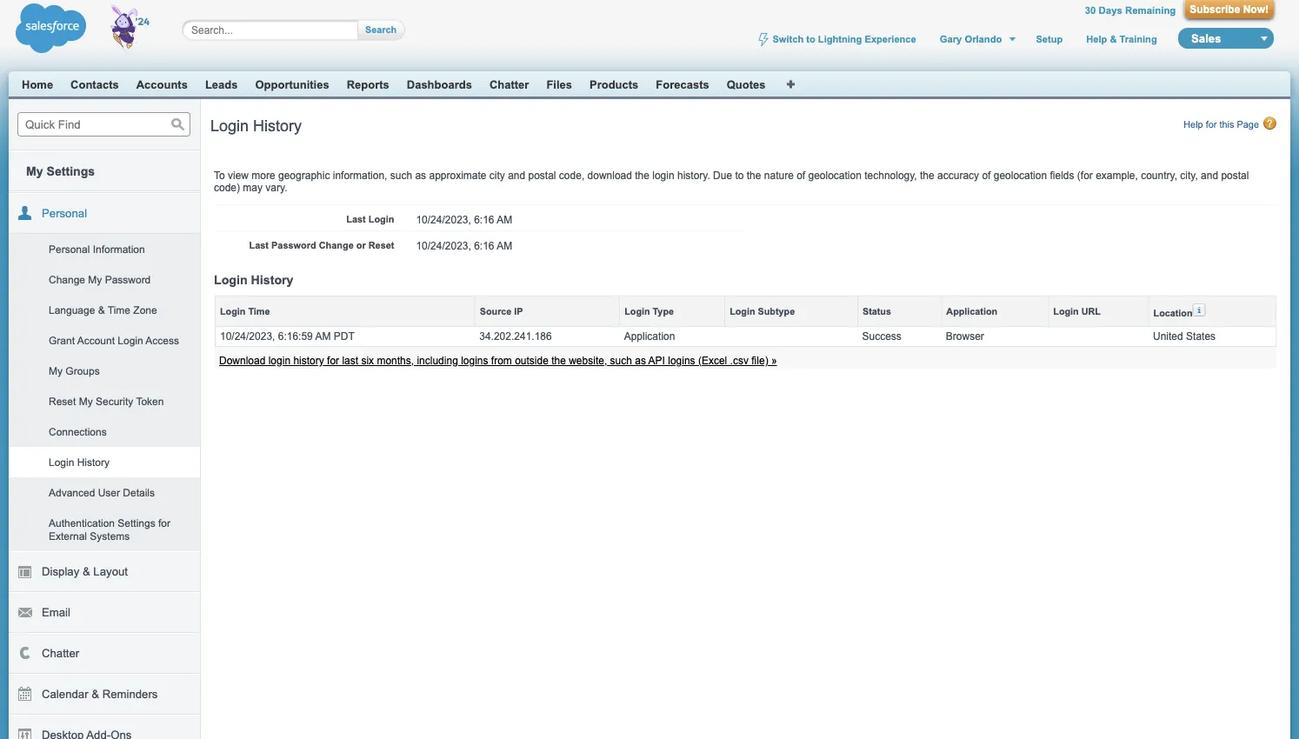 Task type: locate. For each thing, give the bounding box(es) containing it.
0 vertical spatial 10/24/2023,
[[416, 214, 471, 226]]

systems
[[90, 530, 130, 542]]

zone
[[133, 304, 157, 316]]

last down may
[[249, 240, 269, 251]]

6:16 up source
[[474, 240, 494, 252]]

1 horizontal spatial for
[[327, 355, 339, 367]]

login inside to view more geographic information, such as approximate city and postal code, download the login history. due to the nature of geolocation technology, the accuracy of geolocation fields (for example, country, city, and postal code) may vary.
[[652, 170, 674, 181]]

1 horizontal spatial as
[[635, 355, 646, 367]]

information
[[93, 243, 145, 255]]

0 vertical spatial for
[[1206, 119, 1217, 130]]

nature
[[764, 170, 794, 181]]

display
[[42, 565, 79, 578]]

1 vertical spatial last
[[249, 240, 269, 251]]

website,
[[569, 355, 607, 367]]

1 horizontal spatial geolocation
[[994, 170, 1047, 181]]

of
[[797, 170, 805, 181], [982, 170, 991, 181]]

help & training
[[1086, 33, 1157, 44]]

logins
[[461, 355, 488, 367], [668, 355, 695, 367]]

login down leads
[[210, 117, 249, 134]]

security
[[96, 395, 133, 407]]

2 vertical spatial history
[[77, 456, 110, 468]]

personal inside personal information link
[[49, 243, 90, 255]]

login left access
[[118, 334, 143, 346]]

city,
[[1180, 170, 1198, 181]]

source
[[480, 306, 512, 317]]

login history inside login history link
[[49, 456, 110, 468]]

1 horizontal spatial to
[[806, 33, 815, 44]]

2 vertical spatial for
[[158, 517, 170, 529]]

my up personal link
[[26, 164, 43, 178]]

login
[[652, 170, 674, 181], [268, 355, 290, 367]]

0 horizontal spatial to
[[735, 170, 744, 181]]

0 horizontal spatial chatter
[[42, 647, 79, 660]]

& left layout
[[83, 565, 90, 578]]

2 and from the left
[[1201, 170, 1218, 181]]

10/24/2023, 6:16:59 am pdt
[[220, 330, 355, 342]]

change left or
[[319, 240, 354, 251]]

0 horizontal spatial geolocation
[[808, 170, 862, 181]]

calendar & reminders
[[42, 688, 158, 701]]

reports
[[347, 78, 389, 91]]

personal up change my password
[[49, 243, 90, 255]]

1 horizontal spatial login
[[652, 170, 674, 181]]

such right 'information,'
[[390, 170, 412, 181]]

view
[[228, 170, 249, 181]]

2 vertical spatial am
[[315, 330, 331, 342]]

1 vertical spatial change
[[49, 273, 85, 285]]

switch to lightning experience
[[773, 33, 916, 44]]

am down city
[[497, 214, 512, 226]]

for inside "link"
[[1206, 119, 1217, 130]]

to right switch
[[806, 33, 815, 44]]

as inside to view more geographic information, such as approximate city and postal code, download the login history. due to the nature of geolocation technology, the accuracy of geolocation fields (for example, country, city, and postal code) may vary.
[[415, 170, 426, 181]]

as left the approximate
[[415, 170, 426, 181]]

application down login type at the top
[[624, 330, 675, 342]]

remaining
[[1125, 4, 1176, 16]]

logins right api
[[668, 355, 695, 367]]

settings inside "link"
[[47, 164, 95, 178]]

calendar
[[42, 688, 88, 701]]

password down information at the top left
[[105, 273, 151, 285]]

0 horizontal spatial login
[[268, 355, 290, 367]]

help down 30
[[1086, 33, 1107, 44]]

status
[[863, 306, 891, 317]]

1 6:16 from the top
[[474, 214, 494, 226]]

0 horizontal spatial as
[[415, 170, 426, 181]]

email link
[[9, 592, 200, 633]]

1 vertical spatial personal
[[49, 243, 90, 255]]

1 horizontal spatial change
[[319, 240, 354, 251]]

0 horizontal spatial chatter link
[[9, 633, 200, 674]]

0 vertical spatial last
[[346, 214, 366, 225]]

all tabs image
[[786, 78, 797, 88]]

6:16 down city
[[474, 214, 494, 226]]

authentication settings for external systems
[[49, 517, 170, 542]]

of right accuracy
[[982, 170, 991, 181]]

10/24/2023, 6:16 am for last password change or reset
[[416, 240, 512, 252]]

the left accuracy
[[920, 170, 935, 181]]

to inside "link"
[[806, 33, 815, 44]]

history up login time on the top left of page
[[251, 273, 293, 287]]

0 vertical spatial chatter link
[[489, 78, 529, 91]]

last password change or reset
[[249, 240, 394, 251]]

personal information
[[49, 243, 145, 255]]

0 horizontal spatial logins
[[461, 355, 488, 367]]

chatter down email at left bottom
[[42, 647, 79, 660]]

layout
[[93, 565, 128, 578]]

file) »
[[752, 355, 777, 367]]

for
[[1206, 119, 1217, 130], [327, 355, 339, 367], [158, 517, 170, 529]]

chatter link up calendar & reminders
[[9, 633, 200, 674]]

help left this
[[1184, 119, 1203, 130]]

postal left "code,"
[[528, 170, 556, 181]]

1 10/24/2023, 6:16 am from the top
[[416, 214, 512, 226]]

1 horizontal spatial and
[[1201, 170, 1218, 181]]

to
[[806, 33, 815, 44], [735, 170, 744, 181]]

login history down connections
[[49, 456, 110, 468]]

geolocation
[[808, 170, 862, 181], [994, 170, 1047, 181]]

last up or
[[346, 214, 366, 225]]

advanced
[[49, 487, 95, 498]]

0 vertical spatial personal
[[42, 207, 87, 220]]

0 horizontal spatial last
[[249, 240, 269, 251]]

personal link
[[9, 193, 200, 234]]

last login
[[346, 214, 394, 225]]

files
[[546, 78, 572, 91]]

vary.
[[266, 182, 287, 193]]

1 of from the left
[[797, 170, 805, 181]]

& for time
[[98, 304, 105, 316]]

login history up more
[[210, 117, 302, 134]]

2 10/24/2023, 6:16 am from the top
[[416, 240, 512, 252]]

geolocation left fields
[[994, 170, 1047, 181]]

due
[[713, 170, 732, 181]]

history up advanced user details
[[77, 456, 110, 468]]

1 vertical spatial am
[[497, 240, 512, 252]]

0 vertical spatial 6:16
[[474, 214, 494, 226]]

1 vertical spatial help
[[1184, 119, 1203, 130]]

chatter link left files
[[489, 78, 529, 91]]

1 vertical spatial application
[[624, 330, 675, 342]]

as
[[415, 170, 426, 181], [635, 355, 646, 367]]

0 horizontal spatial help
[[1086, 33, 1107, 44]]

0 vertical spatial reset
[[368, 240, 394, 251]]

application
[[946, 306, 997, 317], [624, 330, 675, 342]]

0 vertical spatial 10/24/2023, 6:16 am
[[416, 214, 512, 226]]

reset right or
[[368, 240, 394, 251]]

0 vertical spatial as
[[415, 170, 426, 181]]

reminders
[[102, 688, 158, 701]]

details
[[123, 487, 155, 498]]

such right 'website,'
[[610, 355, 632, 367]]

geolocation left technology,
[[808, 170, 862, 181]]

am left pdt
[[315, 330, 331, 342]]

1 horizontal spatial logins
[[668, 355, 695, 367]]

this
[[1220, 119, 1234, 130]]

quotes link
[[727, 78, 766, 91]]

postal right city, in the right top of the page
[[1221, 170, 1249, 181]]

personal
[[42, 207, 87, 220], [49, 243, 90, 255]]

1 vertical spatial 10/24/2023, 6:16 am
[[416, 240, 512, 252]]

login left url on the top of the page
[[1053, 306, 1079, 317]]

gary orlando
[[940, 33, 1002, 44]]

login down 10/24/2023, 6:16:59 am pdt
[[268, 355, 290, 367]]

chatter link
[[489, 78, 529, 91], [9, 633, 200, 674]]

help
[[1086, 33, 1107, 44], [1184, 119, 1203, 130]]

0 vertical spatial to
[[806, 33, 815, 44]]

last
[[342, 355, 358, 367]]

0 horizontal spatial postal
[[528, 170, 556, 181]]

1 vertical spatial history
[[251, 273, 293, 287]]

0 vertical spatial such
[[390, 170, 412, 181]]

1 horizontal spatial last
[[346, 214, 366, 225]]

login subtype
[[730, 306, 795, 317]]

0 horizontal spatial reset
[[49, 395, 76, 407]]

personal inside personal link
[[42, 207, 87, 220]]

10/24/2023, 6:16 am for last login
[[416, 214, 512, 226]]

settings inside authentication settings for external systems
[[118, 517, 155, 529]]

login time
[[220, 306, 270, 317]]

0 horizontal spatial for
[[158, 517, 170, 529]]

accounts link
[[136, 78, 188, 91]]

history down opportunities 'link'
[[253, 117, 302, 134]]

0 vertical spatial login
[[652, 170, 674, 181]]

and right city, in the right top of the page
[[1201, 170, 1218, 181]]

1 horizontal spatial password
[[271, 240, 316, 251]]

opportunities link
[[255, 78, 329, 91]]

1 and from the left
[[508, 170, 525, 181]]

personal for personal
[[42, 207, 87, 220]]

api
[[648, 355, 665, 367]]

external
[[49, 530, 87, 542]]

0 horizontal spatial of
[[797, 170, 805, 181]]

change
[[319, 240, 354, 251], [49, 273, 85, 285]]

None button
[[1185, 0, 1274, 18], [358, 20, 397, 40], [1185, 0, 1274, 18], [358, 20, 397, 40]]

my groups
[[49, 365, 100, 377]]

login left history.
[[652, 170, 674, 181]]

personal down my settings
[[42, 207, 87, 220]]

1 vertical spatial 6:16
[[474, 240, 494, 252]]

1 horizontal spatial such
[[610, 355, 632, 367]]

settings for authentication
[[118, 517, 155, 529]]

dashboards link
[[407, 78, 472, 91]]

my left groups
[[49, 365, 63, 377]]

login history link
[[9, 447, 200, 477]]

&
[[1110, 33, 1117, 44], [98, 304, 105, 316], [83, 565, 90, 578], [91, 688, 99, 701]]

2 vertical spatial login history
[[49, 456, 110, 468]]

logins left from at left
[[461, 355, 488, 367]]

salesforce.com image
[[11, 0, 163, 57]]

0 horizontal spatial settings
[[47, 164, 95, 178]]

login history
[[210, 117, 302, 134], [214, 273, 293, 287], [49, 456, 110, 468]]

1 vertical spatial 10/24/2023,
[[416, 240, 471, 252]]

including
[[417, 355, 458, 367]]

6:16
[[474, 214, 494, 226], [474, 240, 494, 252]]

as left api
[[635, 355, 646, 367]]

access
[[145, 334, 179, 346]]

0 vertical spatial password
[[271, 240, 316, 251]]

time up 10/24/2023, 6:16:59 am pdt
[[248, 306, 270, 317]]

lightning
[[818, 33, 862, 44]]

1 horizontal spatial of
[[982, 170, 991, 181]]

1 vertical spatial login history
[[214, 273, 293, 287]]

0 vertical spatial am
[[497, 214, 512, 226]]

of right 'nature' on the top right
[[797, 170, 805, 181]]

to right due
[[735, 170, 744, 181]]

for inside authentication settings for external systems
[[158, 517, 170, 529]]

& right the calendar
[[91, 688, 99, 701]]

user
[[98, 487, 120, 498]]

1 horizontal spatial postal
[[1221, 170, 1249, 181]]

0 horizontal spatial application
[[624, 330, 675, 342]]

reset down my groups
[[49, 395, 76, 407]]

change up "language"
[[49, 273, 85, 285]]

password down the vary.
[[271, 240, 316, 251]]

& left training
[[1110, 33, 1117, 44]]

0 vertical spatial application
[[946, 306, 997, 317]]

gary
[[940, 33, 962, 44]]

1 vertical spatial for
[[327, 355, 339, 367]]

login history up login time on the top left of page
[[214, 273, 293, 287]]

and right city
[[508, 170, 525, 181]]

chatter left files
[[489, 78, 529, 91]]

1 vertical spatial to
[[735, 170, 744, 181]]

settings up systems
[[118, 517, 155, 529]]

1 vertical spatial settings
[[118, 517, 155, 529]]

2 6:16 from the top
[[474, 240, 494, 252]]

1 horizontal spatial help
[[1184, 119, 1203, 130]]

1 horizontal spatial chatter
[[489, 78, 529, 91]]

states
[[1186, 330, 1216, 342]]

settings up personal link
[[47, 164, 95, 178]]

1 geolocation from the left
[[808, 170, 862, 181]]

1 vertical spatial chatter
[[42, 647, 79, 660]]

10/24/2023, for last password change or reset
[[416, 240, 471, 252]]

0 horizontal spatial such
[[390, 170, 412, 181]]

groups
[[65, 365, 100, 377]]

Search... text field
[[191, 23, 341, 37]]

1 vertical spatial reset
[[49, 395, 76, 407]]

switch to lightning experience link
[[756, 33, 918, 47]]

1 vertical spatial password
[[105, 273, 151, 285]]

to inside to view more geographic information, such as approximate city and postal code, download the login history. due to the nature of geolocation technology, the accuracy of geolocation fields (for example, country, city, and postal code) may vary.
[[735, 170, 744, 181]]

am up source ip
[[497, 240, 512, 252]]

& right "language"
[[98, 304, 105, 316]]

login left type
[[624, 306, 650, 317]]

products link
[[590, 78, 639, 91]]

2 horizontal spatial for
[[1206, 119, 1217, 130]]

1 horizontal spatial settings
[[118, 517, 155, 529]]

time left zone
[[108, 304, 130, 316]]

help inside "link"
[[1184, 119, 1203, 130]]

such
[[390, 170, 412, 181], [610, 355, 632, 367]]

0 vertical spatial settings
[[47, 164, 95, 178]]

approximate
[[429, 170, 487, 181]]

0 vertical spatial help
[[1086, 33, 1107, 44]]

0 horizontal spatial and
[[508, 170, 525, 181]]

language & time zone link
[[9, 295, 200, 325]]

application up browser
[[946, 306, 997, 317]]

login type
[[624, 306, 674, 317]]

1 vertical spatial as
[[635, 355, 646, 367]]

connections link
[[9, 417, 200, 447]]

0 vertical spatial login history
[[210, 117, 302, 134]]

1 horizontal spatial reset
[[368, 240, 394, 251]]



Task type: describe. For each thing, give the bounding box(es) containing it.
& for layout
[[83, 565, 90, 578]]

last for last login
[[346, 214, 366, 225]]

months,
[[377, 355, 414, 367]]

success
[[862, 330, 902, 342]]

accuracy
[[937, 170, 979, 181]]

united
[[1153, 330, 1183, 342]]

city
[[489, 170, 505, 181]]

from
[[491, 355, 512, 367]]

6:16:59
[[278, 330, 313, 342]]

my left "security"
[[79, 395, 93, 407]]

forecasts
[[656, 78, 709, 91]]

history inside login history link
[[77, 456, 110, 468]]

grant account login access
[[49, 334, 179, 346]]

sales
[[1191, 32, 1221, 45]]

1 vertical spatial chatter link
[[9, 633, 200, 674]]

change my password
[[49, 273, 151, 285]]

page
[[1237, 119, 1259, 130]]

30 days remaining
[[1085, 4, 1176, 16]]

my down personal information
[[88, 273, 102, 285]]

reset my security token link
[[9, 386, 200, 417]]

setup link
[[1034, 33, 1065, 44]]

setup
[[1036, 33, 1063, 44]]

the left 'nature' on the top right
[[747, 170, 761, 181]]

download login history for last six months, including logins from outside the website, such as api logins (excel .csv file) » link
[[219, 355, 777, 367]]

.csv
[[730, 355, 749, 367]]

login url
[[1053, 306, 1101, 317]]

& for reminders
[[91, 688, 99, 701]]

1 vertical spatial login
[[268, 355, 290, 367]]

experience
[[865, 33, 916, 44]]

help & training link
[[1085, 33, 1159, 44]]

2 postal from the left
[[1221, 170, 1249, 181]]

0 vertical spatial change
[[319, 240, 354, 251]]

2 of from the left
[[982, 170, 991, 181]]

pdt
[[334, 330, 355, 342]]

0 horizontal spatial time
[[108, 304, 130, 316]]

help for help & training
[[1086, 33, 1107, 44]]

such inside to view more geographic information, such as approximate city and postal code, download the login history. due to the nature of geolocation technology, the accuracy of geolocation fields (for example, country, city, and postal code) may vary.
[[390, 170, 412, 181]]

advanced user details link
[[9, 477, 200, 508]]

to view more geographic information, such as approximate city and postal code, download the login history. due to the nature of geolocation technology, the accuracy of geolocation fields (for example, country, city, and postal code) may vary.
[[214, 170, 1249, 193]]

change my password link
[[9, 264, 200, 295]]

orlando
[[965, 33, 1002, 44]]

2 logins from the left
[[668, 355, 695, 367]]

30
[[1085, 4, 1096, 16]]

products
[[590, 78, 639, 91]]

contacts
[[71, 78, 119, 91]]

& for training
[[1110, 33, 1117, 44]]

reset my security token
[[49, 395, 164, 407]]

home
[[22, 78, 53, 91]]

34.202.241.186
[[479, 330, 552, 342]]

history
[[293, 355, 324, 367]]

login up advanced
[[49, 456, 74, 468]]

login left subtype
[[730, 306, 755, 317]]

forecasts link
[[656, 78, 709, 91]]

am for last login
[[497, 214, 512, 226]]

my inside "link"
[[26, 164, 43, 178]]

display & layout
[[42, 565, 128, 578]]

source ip
[[480, 306, 523, 317]]

Quick Find text field
[[17, 112, 190, 137]]

0 horizontal spatial password
[[105, 273, 151, 285]]

1 logins from the left
[[461, 355, 488, 367]]

0 horizontal spatial change
[[49, 273, 85, 285]]

1 postal from the left
[[528, 170, 556, 181]]

connections
[[49, 426, 107, 437]]

leads link
[[205, 78, 238, 91]]

login up login time on the top left of page
[[214, 273, 248, 287]]

my settings link
[[9, 151, 200, 190]]

leads
[[205, 78, 238, 91]]

download
[[587, 170, 632, 181]]

display & layout link
[[9, 551, 200, 592]]

1 horizontal spatial application
[[946, 306, 997, 317]]

ip
[[514, 306, 523, 317]]

personal information link
[[9, 234, 200, 264]]

language
[[49, 304, 95, 316]]

help for help for this page
[[1184, 119, 1203, 130]]

days
[[1099, 4, 1122, 16]]

code,
[[559, 170, 585, 181]]

0 vertical spatial history
[[253, 117, 302, 134]]

help for this page
[[1184, 119, 1259, 130]]

6:16 for last login
[[474, 214, 494, 226]]

accounts
[[136, 78, 188, 91]]

outside
[[515, 355, 549, 367]]

2 vertical spatial 10/24/2023,
[[220, 330, 275, 342]]

download login history for last six months, including logins from outside the website, such as api logins (excel .csv file) »
[[219, 355, 777, 367]]

six
[[361, 355, 374, 367]]

code)
[[214, 182, 240, 193]]

country,
[[1141, 170, 1177, 181]]

authentication
[[49, 517, 115, 529]]

url
[[1081, 306, 1101, 317]]

login up download
[[220, 306, 246, 317]]

1 horizontal spatial time
[[248, 306, 270, 317]]

history.
[[677, 170, 710, 181]]

the right outside
[[551, 355, 566, 367]]

settings for my
[[47, 164, 95, 178]]

example,
[[1096, 170, 1138, 181]]

am for last password change or reset
[[497, 240, 512, 252]]

10/24/2023, for last login
[[416, 214, 471, 226]]

the right download
[[635, 170, 650, 181]]

account
[[77, 334, 115, 346]]

location
[[1153, 308, 1193, 319]]

help for this page link
[[1184, 117, 1277, 130]]

2 geolocation from the left
[[994, 170, 1047, 181]]

language & time zone
[[49, 304, 157, 316]]

switch
[[773, 33, 804, 44]]

grant account login access link
[[9, 325, 200, 356]]

contacts link
[[71, 78, 119, 91]]

advanced user details
[[49, 487, 155, 498]]

files link
[[546, 78, 572, 91]]

6:16 for last password change or reset
[[474, 240, 494, 252]]

0 vertical spatial chatter
[[489, 78, 529, 91]]

login down 'information,'
[[368, 214, 394, 225]]

my groups link
[[9, 356, 200, 386]]

more
[[252, 170, 275, 181]]

30 days remaining link
[[1085, 4, 1176, 16]]

my settings
[[26, 164, 95, 178]]

last for last password change or reset
[[249, 240, 269, 251]]

1 horizontal spatial chatter link
[[489, 78, 529, 91]]

1 vertical spatial such
[[610, 355, 632, 367]]

dashboards
[[407, 78, 472, 91]]

authentication settings for external systems link
[[9, 508, 200, 551]]

chatter inside 'link'
[[42, 647, 79, 660]]

opportunities
[[255, 78, 329, 91]]

home link
[[22, 78, 53, 91]]

personal for personal information
[[49, 243, 90, 255]]



Task type: vqa. For each thing, say whether or not it's contained in the screenshot.
Authentication Settings For External Systems on the bottom left
yes



